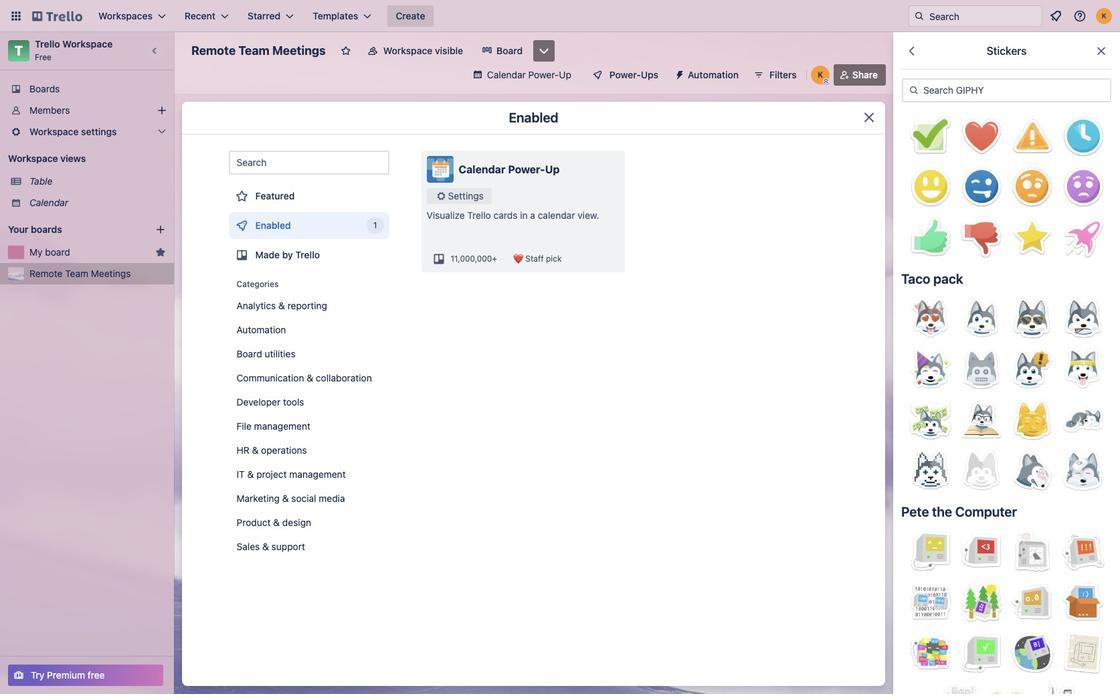 Task type: locate. For each thing, give the bounding box(es) containing it.
& right analytics
[[279, 300, 285, 311]]

& right it
[[247, 469, 254, 480]]

1 horizontal spatial board
[[497, 45, 523, 56]]

automation inside automation link
[[237, 324, 286, 335]]

computer
[[956, 504, 1018, 520]]

views
[[60, 153, 86, 164]]

workspace up table
[[8, 153, 58, 164]]

0 vertical spatial team
[[239, 44, 270, 58]]

cards
[[494, 210, 518, 221]]

0 horizontal spatial enabled
[[255, 220, 291, 231]]

calendar power-up link
[[465, 64, 580, 86]]

team down my board link
[[65, 268, 88, 279]]

calendar power-up up cards
[[459, 163, 560, 175]]

0 horizontal spatial board
[[237, 348, 262, 360]]

& left "design"
[[273, 517, 280, 528]]

try premium free button
[[8, 665, 163, 686]]

remote team meetings down starred
[[191, 44, 326, 58]]

management down hr & operations link
[[289, 469, 346, 480]]

1 vertical spatial calendar power-up
[[459, 163, 560, 175]]

0 horizontal spatial automation
[[237, 324, 286, 335]]

automation inside automation button
[[688, 69, 739, 80]]

team inside text field
[[239, 44, 270, 58]]

board up calendar power-up link
[[497, 45, 523, 56]]

remote down my board on the left of the page
[[29, 268, 63, 279]]

& for it
[[247, 469, 254, 480]]

Board name text field
[[185, 40, 333, 62]]

1 horizontal spatial meetings
[[272, 44, 326, 58]]

sm image
[[669, 64, 688, 83], [908, 84, 921, 97], [435, 189, 448, 203]]

sm image inside settings link
[[435, 189, 448, 203]]

templates button
[[305, 5, 380, 27]]

premium
[[47, 669, 85, 681]]

kendallparks02 (kendallparks02) image
[[1097, 8, 1113, 24]]

try premium free
[[31, 669, 105, 681]]

1 horizontal spatial remote
[[191, 44, 236, 58]]

& inside sales & support link
[[262, 541, 269, 552]]

enabled
[[509, 110, 559, 125], [255, 220, 291, 231]]

& down board utilities link
[[307, 372, 313, 384]]

remote team meetings
[[191, 44, 326, 58], [29, 268, 131, 279]]

calendar down board link
[[487, 69, 526, 80]]

my
[[29, 246, 43, 258]]

0 horizontal spatial sm image
[[435, 189, 448, 203]]

share button
[[834, 64, 886, 86]]

0 vertical spatial automation
[[688, 69, 739, 80]]

1 vertical spatial meetings
[[91, 268, 131, 279]]

create button
[[388, 5, 433, 27]]

& for sales
[[262, 541, 269, 552]]

workspace down members
[[29, 126, 79, 137]]

sales & support link
[[229, 536, 389, 558]]

automation link
[[229, 319, 389, 341]]

utilities
[[265, 348, 296, 360]]

0 horizontal spatial team
[[65, 268, 88, 279]]

enabled down featured
[[255, 220, 291, 231]]

❤️
[[513, 254, 524, 264]]

1 vertical spatial sm image
[[908, 84, 921, 97]]

+
[[492, 254, 497, 264]]

1 vertical spatial remote team meetings
[[29, 268, 131, 279]]

workspace inside dropdown button
[[29, 126, 79, 137]]

1 vertical spatial trello
[[468, 210, 491, 221]]

& right sales
[[262, 541, 269, 552]]

reporting
[[288, 300, 327, 311]]

social
[[291, 493, 316, 504]]

table
[[29, 175, 53, 187]]

0 vertical spatial remote
[[191, 44, 236, 58]]

board utilities
[[237, 348, 296, 360]]

0 vertical spatial calendar power-up
[[487, 69, 572, 80]]

marketing & social media link
[[229, 488, 389, 509]]

team down starred
[[239, 44, 270, 58]]

0 vertical spatial meetings
[[272, 44, 326, 58]]

& inside marketing & social media link
[[282, 493, 289, 504]]

communication
[[237, 372, 304, 384]]

hr & operations
[[237, 445, 307, 456]]

my board
[[29, 246, 70, 258]]

sm image inside automation button
[[669, 64, 688, 83]]

marketing & social media
[[237, 493, 345, 504]]

remote team meetings link
[[29, 267, 166, 281]]

0 horizontal spatial remote team meetings
[[29, 268, 131, 279]]

1
[[374, 220, 377, 230]]

product & design
[[237, 517, 311, 528]]

trello down settings
[[468, 210, 491, 221]]

& for analytics
[[279, 300, 285, 311]]

0 notifications image
[[1048, 8, 1064, 24]]

automation left filters button
[[688, 69, 739, 80]]

this member is an admin of this board. image
[[823, 78, 829, 84]]

up
[[559, 69, 572, 80], [545, 163, 560, 175]]

t
[[15, 43, 23, 58]]

2 vertical spatial sm image
[[435, 189, 448, 203]]

file management
[[237, 420, 311, 432]]

workspace down create button
[[383, 45, 433, 56]]

0 vertical spatial board
[[497, 45, 523, 56]]

sm image right ups
[[669, 64, 688, 83]]

remote
[[191, 44, 236, 58], [29, 268, 63, 279]]

featured link
[[229, 183, 389, 210]]

by
[[282, 249, 293, 260]]

free
[[88, 669, 105, 681]]

1 horizontal spatial enabled
[[509, 110, 559, 125]]

filters button
[[750, 64, 801, 86]]

calendar down table
[[29, 197, 68, 208]]

workspace views
[[8, 153, 86, 164]]

calendar power-up down customize views "image" on the left of the page
[[487, 69, 572, 80]]

trello up the free
[[35, 38, 60, 50]]

sm image right share button
[[908, 84, 921, 97]]

1 horizontal spatial automation
[[688, 69, 739, 80]]

members
[[29, 104, 70, 116]]

1 vertical spatial board
[[237, 348, 262, 360]]

2 horizontal spatial sm image
[[908, 84, 921, 97]]

& right hr
[[252, 445, 259, 456]]

up up "calendar"
[[545, 163, 560, 175]]

0 vertical spatial enabled
[[509, 110, 559, 125]]

board utilities link
[[229, 343, 389, 365]]

visualize trello cards in a calendar view.
[[427, 210, 600, 221]]

filters
[[770, 69, 797, 80]]

tools
[[283, 396, 304, 408]]

1 vertical spatial enabled
[[255, 220, 291, 231]]

1 horizontal spatial sm image
[[669, 64, 688, 83]]

developer
[[237, 396, 281, 408]]

trello
[[35, 38, 60, 50], [468, 210, 491, 221], [296, 249, 320, 260]]

0 vertical spatial trello
[[35, 38, 60, 50]]

hr
[[237, 445, 250, 456]]

1 vertical spatial automation
[[237, 324, 286, 335]]

workspaces button
[[90, 5, 174, 27]]

it
[[237, 469, 245, 480]]

& inside analytics & reporting link
[[279, 300, 285, 311]]

collaboration
[[316, 372, 372, 384]]

starred icon image
[[155, 247, 166, 258]]

meetings down my board link
[[91, 268, 131, 279]]

workspace down 'back to home' image
[[62, 38, 113, 50]]

11,000,000
[[451, 254, 492, 264]]

back to home image
[[32, 5, 82, 27]]

sales & support
[[237, 541, 305, 552]]

workspace inside button
[[383, 45, 433, 56]]

management
[[254, 420, 311, 432], [289, 469, 346, 480]]

board left utilities
[[237, 348, 262, 360]]

boards link
[[0, 78, 174, 100]]

remote down 'recent' dropdown button
[[191, 44, 236, 58]]

0 vertical spatial management
[[254, 420, 311, 432]]

sm image up visualize
[[435, 189, 448, 203]]

& inside product & design link
[[273, 517, 280, 528]]

0 vertical spatial remote team meetings
[[191, 44, 326, 58]]

& inside communication & collaboration link
[[307, 372, 313, 384]]

1 horizontal spatial remote team meetings
[[191, 44, 326, 58]]

2 vertical spatial trello
[[296, 249, 320, 260]]

1 vertical spatial remote
[[29, 268, 63, 279]]

management up 'operations'
[[254, 420, 311, 432]]

& inside it & project management link
[[247, 469, 254, 480]]

remote team meetings down my board link
[[29, 268, 131, 279]]

0 horizontal spatial trello
[[35, 38, 60, 50]]

& for communication
[[307, 372, 313, 384]]

workspace visible button
[[359, 40, 471, 62]]

analytics & reporting link
[[229, 295, 389, 317]]

project
[[257, 469, 287, 480]]

Search GIPHY text field
[[902, 78, 1112, 102]]

open information menu image
[[1074, 9, 1087, 23]]

& left social
[[282, 493, 289, 504]]

up down 'primary' element
[[559, 69, 572, 80]]

starred button
[[240, 5, 302, 27]]

& for marketing
[[282, 493, 289, 504]]

the
[[933, 504, 953, 520]]

0 vertical spatial sm image
[[669, 64, 688, 83]]

trello right by
[[296, 249, 320, 260]]

meetings down starred dropdown button
[[272, 44, 326, 58]]

power- inside power-ups button
[[610, 69, 641, 80]]

calendar up settings
[[459, 163, 506, 175]]

&
[[279, 300, 285, 311], [307, 372, 313, 384], [252, 445, 259, 456], [247, 469, 254, 480], [282, 493, 289, 504], [273, 517, 280, 528], [262, 541, 269, 552]]

& inside hr & operations link
[[252, 445, 259, 456]]

automation up board utilities
[[237, 324, 286, 335]]

❤️ staff pick
[[513, 254, 562, 264]]

calendar power-up
[[487, 69, 572, 80], [459, 163, 560, 175]]

team
[[239, 44, 270, 58], [65, 268, 88, 279]]

customize views image
[[538, 44, 551, 58]]

enabled down calendar power-up link
[[509, 110, 559, 125]]

1 horizontal spatial team
[[239, 44, 270, 58]]

trello inside trello workspace free
[[35, 38, 60, 50]]

operations
[[261, 445, 307, 456]]



Task type: describe. For each thing, give the bounding box(es) containing it.
remote team meetings inside text field
[[191, 44, 326, 58]]

communication & collaboration
[[237, 372, 372, 384]]

members link
[[0, 100, 174, 121]]

primary element
[[0, 0, 1121, 32]]

& for hr
[[252, 445, 259, 456]]

view.
[[578, 210, 600, 221]]

visualize
[[427, 210, 465, 221]]

calendar
[[538, 210, 575, 221]]

made by trello
[[255, 249, 320, 260]]

made
[[255, 249, 280, 260]]

create
[[396, 10, 425, 21]]

product
[[237, 517, 271, 528]]

power-ups
[[610, 69, 659, 80]]

sm image for settings link
[[435, 189, 448, 203]]

1 vertical spatial management
[[289, 469, 346, 480]]

1 vertical spatial up
[[545, 163, 560, 175]]

taco
[[902, 271, 931, 287]]

board for board
[[497, 45, 523, 56]]

boards
[[29, 83, 60, 94]]

Search field
[[925, 6, 1042, 26]]

workspaces
[[98, 10, 153, 21]]

stickers
[[987, 45, 1027, 57]]

1 vertical spatial team
[[65, 268, 88, 279]]

ups
[[641, 69, 659, 80]]

workspace settings
[[29, 126, 117, 137]]

in
[[520, 210, 528, 221]]

board
[[45, 246, 70, 258]]

remote inside text field
[[191, 44, 236, 58]]

pack
[[934, 271, 964, 287]]

featured
[[255, 190, 295, 202]]

design
[[282, 517, 311, 528]]

workspace for workspace visible
[[383, 45, 433, 56]]

trello workspace free
[[35, 38, 113, 62]]

recent button
[[177, 5, 237, 27]]

your
[[8, 224, 29, 235]]

workspace visible
[[383, 45, 463, 56]]

file management link
[[229, 416, 389, 437]]

workspace inside trello workspace free
[[62, 38, 113, 50]]

calendar link
[[29, 196, 166, 210]]

my board link
[[29, 246, 150, 259]]

workspace navigation collapse icon image
[[146, 42, 165, 60]]

categories
[[237, 279, 279, 289]]

workspace for workspace views
[[8, 153, 58, 164]]

hr & operations link
[[229, 440, 389, 461]]

made by trello link
[[229, 242, 389, 268]]

starred
[[248, 10, 281, 21]]

analytics
[[237, 300, 276, 311]]

power- inside calendar power-up link
[[529, 69, 559, 80]]

workspace for workspace settings
[[29, 126, 79, 137]]

taco pack
[[902, 271, 964, 287]]

free
[[35, 52, 52, 62]]

automation button
[[669, 64, 747, 86]]

kendallparks02 (kendallparks02) image
[[811, 66, 830, 84]]

0 vertical spatial calendar
[[487, 69, 526, 80]]

1 horizontal spatial trello
[[296, 249, 320, 260]]

media
[[319, 493, 345, 504]]

sm image for automation button
[[669, 64, 688, 83]]

boards
[[31, 224, 62, 235]]

add board image
[[155, 224, 166, 235]]

11,000,000 +
[[451, 254, 497, 264]]

sales
[[237, 541, 260, 552]]

pete the computer
[[902, 504, 1018, 520]]

0 vertical spatial up
[[559, 69, 572, 80]]

your boards
[[8, 224, 62, 235]]

0 horizontal spatial remote
[[29, 268, 63, 279]]

recent
[[185, 10, 216, 21]]

2 vertical spatial calendar
[[29, 197, 68, 208]]

power-ups button
[[583, 64, 667, 86]]

1 vertical spatial calendar
[[459, 163, 506, 175]]

your boards with 2 items element
[[8, 222, 135, 238]]

t link
[[8, 40, 29, 62]]

analytics & reporting
[[237, 300, 327, 311]]

star or unstar board image
[[341, 46, 351, 56]]

it & project management link
[[229, 464, 389, 485]]

a
[[530, 210, 536, 221]]

0 horizontal spatial meetings
[[91, 268, 131, 279]]

staff
[[526, 254, 544, 264]]

communication & collaboration link
[[229, 368, 389, 389]]

2 horizontal spatial trello
[[468, 210, 491, 221]]

settings
[[81, 126, 117, 137]]

developer tools
[[237, 396, 304, 408]]

file
[[237, 420, 252, 432]]

pick
[[546, 254, 562, 264]]

workspace settings button
[[0, 121, 174, 143]]

meetings inside text field
[[272, 44, 326, 58]]

it & project management
[[237, 469, 346, 480]]

settings
[[448, 190, 484, 202]]

marketing
[[237, 493, 280, 504]]

settings link
[[427, 188, 492, 204]]

share
[[853, 69, 878, 80]]

search image
[[914, 11, 925, 21]]

support
[[272, 541, 305, 552]]

board for board utilities
[[237, 348, 262, 360]]

table link
[[29, 175, 166, 188]]

Search text field
[[229, 151, 389, 175]]

try
[[31, 669, 44, 681]]

product & design link
[[229, 512, 389, 534]]

& for product
[[273, 517, 280, 528]]



Task type: vqa. For each thing, say whether or not it's contained in the screenshot.
pick
yes



